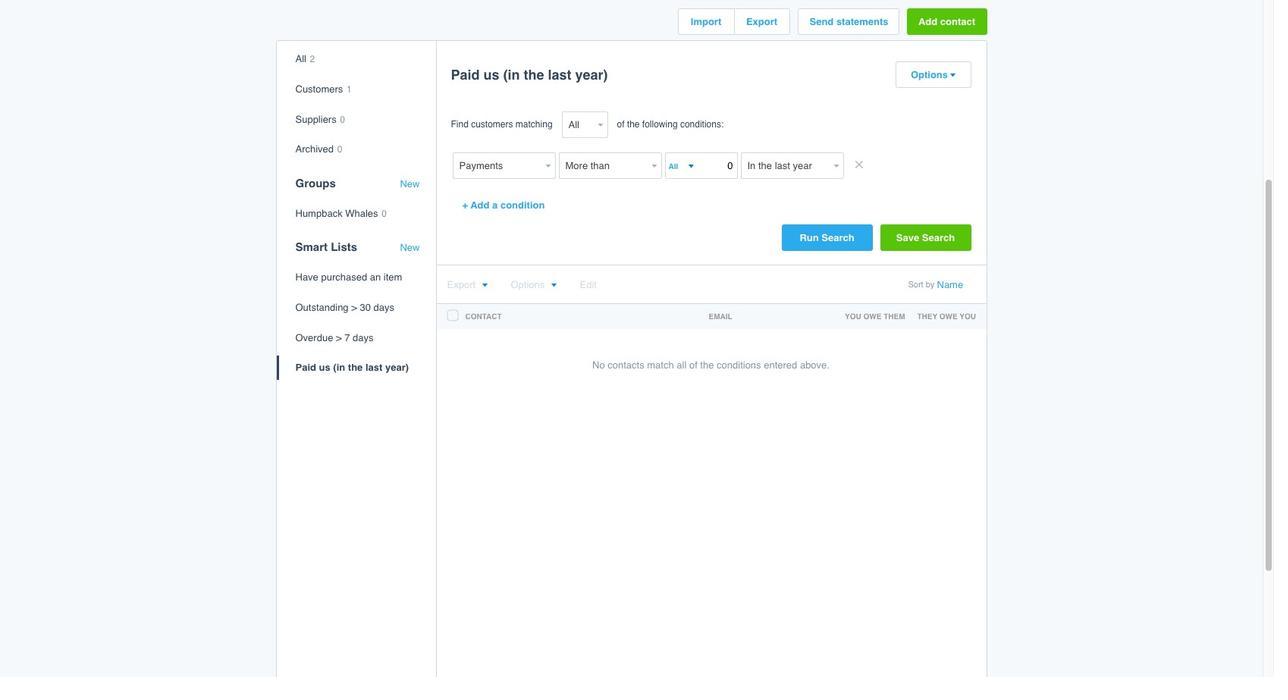 Task type: vqa. For each thing, say whether or not it's contained in the screenshot.
Tax Rate at top right
no



Task type: locate. For each thing, give the bounding box(es) containing it.
export button up contact
[[447, 279, 488, 291]]

owe
[[864, 312, 882, 321], [940, 312, 958, 321]]

1 owe from the left
[[864, 312, 882, 321]]

0 vertical spatial of
[[617, 119, 625, 130]]

0 vertical spatial year)
[[575, 67, 608, 83]]

you owe them
[[845, 312, 905, 321]]

0 right suppliers
[[340, 114, 345, 125]]

0 vertical spatial last
[[548, 67, 572, 83]]

add inside button
[[471, 200, 490, 211]]

0
[[340, 114, 345, 125], [337, 144, 342, 155], [382, 208, 387, 219]]

edit
[[580, 279, 597, 291]]

> for overdue
[[336, 332, 342, 343]]

el image up contact
[[482, 283, 488, 289]]

save search button
[[880, 225, 971, 251]]

you left them
[[845, 312, 861, 321]]

last down 'overdue > 7 days'
[[366, 362, 383, 373]]

last up all text field
[[548, 67, 572, 83]]

entered
[[764, 360, 797, 371]]

lists
[[331, 241, 357, 254]]

+ add a condition
[[462, 200, 545, 211]]

1 horizontal spatial options
[[911, 69, 948, 81]]

1 horizontal spatial search
[[922, 232, 955, 244]]

2 owe from the left
[[940, 312, 958, 321]]

year)
[[575, 67, 608, 83], [385, 362, 409, 373]]

new for groups
[[400, 178, 420, 189]]

None text field
[[665, 153, 738, 179], [666, 158, 686, 174], [665, 153, 738, 179], [666, 158, 686, 174]]

1 vertical spatial last
[[366, 362, 383, 373]]

0 right archived
[[337, 144, 342, 155]]

0 horizontal spatial search
[[822, 232, 855, 244]]

el image inside the export button
[[482, 283, 488, 289]]

2 search from the left
[[922, 232, 955, 244]]

edit button
[[580, 279, 597, 291]]

1 vertical spatial export button
[[447, 279, 488, 291]]

0 horizontal spatial paid
[[295, 362, 316, 373]]

of
[[617, 119, 625, 130], [689, 360, 698, 371]]

send statements
[[810, 16, 889, 28]]

1 horizontal spatial paid us (in the last year)
[[451, 67, 608, 83]]

days right '30'
[[374, 302, 394, 313]]

0 inside suppliers 0
[[340, 114, 345, 125]]

2 vertical spatial 0
[[382, 208, 387, 219]]

1 horizontal spatial el image
[[551, 283, 557, 289]]

owe left them
[[864, 312, 882, 321]]

options button for email
[[511, 279, 557, 291]]

suppliers 0
[[295, 113, 345, 125]]

us down 'overdue > 7 days'
[[319, 362, 331, 373]]

search
[[822, 232, 855, 244], [922, 232, 955, 244]]

add contact button
[[907, 9, 987, 35]]

an
[[370, 272, 381, 283]]

the up matching
[[524, 67, 544, 83]]

options for of the following conditions:
[[911, 69, 948, 81]]

sort by name
[[908, 279, 963, 291]]

export right the import 'button'
[[746, 16, 778, 28]]

(in down 'overdue > 7 days'
[[333, 362, 345, 373]]

1 vertical spatial new link
[[400, 242, 420, 254]]

options left edit
[[511, 279, 545, 291]]

0 vertical spatial paid
[[451, 67, 480, 83]]

2 new from the top
[[400, 242, 420, 254]]

0 vertical spatial add
[[919, 16, 938, 28]]

0 horizontal spatial options button
[[511, 279, 557, 291]]

1 horizontal spatial us
[[484, 67, 500, 83]]

paid us (in the last year) up matching
[[451, 67, 608, 83]]

export up contact
[[447, 279, 476, 291]]

(in
[[503, 67, 520, 83], [333, 362, 345, 373]]

1 vertical spatial year)
[[385, 362, 409, 373]]

all
[[677, 360, 687, 371]]

1 vertical spatial >
[[336, 332, 342, 343]]

new link
[[400, 178, 420, 190], [400, 242, 420, 254]]

options button
[[896, 62, 971, 88], [511, 279, 557, 291]]

0 vertical spatial options button
[[896, 62, 971, 88]]

of right all
[[689, 360, 698, 371]]

of left following
[[617, 119, 625, 130]]

purchased
[[321, 272, 367, 283]]

import
[[691, 16, 722, 28]]

export inside button
[[746, 16, 778, 28]]

1 search from the left
[[822, 232, 855, 244]]

contacts
[[608, 360, 645, 371]]

days for overdue > 7 days
[[353, 332, 374, 343]]

0 horizontal spatial last
[[366, 362, 383, 373]]

el image for of the following conditions:
[[950, 73, 956, 78]]

1 horizontal spatial export button
[[735, 9, 789, 34]]

new for smart lists
[[400, 242, 420, 254]]

paid up find
[[451, 67, 480, 83]]

save
[[896, 232, 919, 244]]

the right all
[[700, 360, 714, 371]]

paid us (in the last year)
[[451, 67, 608, 83], [295, 362, 409, 373]]

them
[[884, 312, 905, 321]]

> for outstanding
[[351, 302, 357, 313]]

2 horizontal spatial el image
[[950, 73, 956, 78]]

0 vertical spatial paid us (in the last year)
[[451, 67, 608, 83]]

1 vertical spatial 0
[[337, 144, 342, 155]]

days
[[374, 302, 394, 313], [353, 332, 374, 343]]

1 vertical spatial add
[[471, 200, 490, 211]]

1 vertical spatial days
[[353, 332, 374, 343]]

options button down add contact button on the top right of the page
[[896, 62, 971, 88]]

1 horizontal spatial last
[[548, 67, 572, 83]]

0 horizontal spatial export
[[447, 279, 476, 291]]

el image
[[950, 73, 956, 78], [482, 283, 488, 289], [551, 283, 557, 289]]

export button right the import 'button'
[[735, 9, 789, 34]]

send
[[810, 16, 834, 28]]

>
[[351, 302, 357, 313], [336, 332, 342, 343]]

send statements button
[[798, 9, 898, 34]]

export
[[746, 16, 778, 28], [447, 279, 476, 291]]

new
[[400, 178, 420, 189], [400, 242, 420, 254]]

options button left edit
[[511, 279, 557, 291]]

0 vertical spatial export
[[746, 16, 778, 28]]

0 vertical spatial new
[[400, 178, 420, 189]]

you down name button
[[960, 312, 976, 321]]

suppliers
[[295, 113, 337, 125]]

0 horizontal spatial add
[[471, 200, 490, 211]]

new link for smart lists
[[400, 242, 420, 254]]

whales
[[345, 208, 378, 219]]

0 vertical spatial options
[[911, 69, 948, 81]]

they
[[917, 312, 938, 321]]

a
[[492, 200, 498, 211]]

of the following conditions:
[[617, 119, 724, 130]]

search inside button
[[822, 232, 855, 244]]

0 horizontal spatial you
[[845, 312, 861, 321]]

0 horizontal spatial >
[[336, 332, 342, 343]]

add right +
[[471, 200, 490, 211]]

0 vertical spatial 0
[[340, 114, 345, 125]]

1 horizontal spatial add
[[919, 16, 938, 28]]

2 you from the left
[[960, 312, 976, 321]]

us
[[484, 67, 500, 83], [319, 362, 331, 373]]

you
[[845, 312, 861, 321], [960, 312, 976, 321]]

el image left edit
[[551, 283, 557, 289]]

options down add contact button on the top right of the page
[[911, 69, 948, 81]]

30
[[360, 302, 371, 313]]

1 new from the top
[[400, 178, 420, 189]]

1 horizontal spatial you
[[960, 312, 976, 321]]

0 vertical spatial new link
[[400, 178, 420, 190]]

1 vertical spatial options button
[[511, 279, 557, 291]]

run search
[[800, 232, 855, 244]]

search for run search
[[822, 232, 855, 244]]

1 new link from the top
[[400, 178, 420, 190]]

paid down overdue
[[295, 362, 316, 373]]

email
[[709, 312, 732, 321]]

by
[[926, 280, 935, 290]]

import button
[[678, 9, 734, 34]]

us up customers at the top left of the page
[[484, 67, 500, 83]]

1 horizontal spatial owe
[[940, 312, 958, 321]]

0 right whales
[[382, 208, 387, 219]]

1 vertical spatial new
[[400, 242, 420, 254]]

the
[[524, 67, 544, 83], [627, 119, 640, 130], [700, 360, 714, 371], [348, 362, 363, 373]]

paid us (in the last year) down 7
[[295, 362, 409, 373]]

options inside button
[[911, 69, 948, 81]]

statements
[[837, 16, 889, 28]]

1 horizontal spatial year)
[[575, 67, 608, 83]]

0 horizontal spatial us
[[319, 362, 331, 373]]

el image down contact
[[950, 73, 956, 78]]

paid
[[451, 67, 480, 83], [295, 362, 316, 373]]

owe for they
[[940, 312, 958, 321]]

(in up find customers matching on the top left of the page
[[503, 67, 520, 83]]

have purchased an item
[[295, 272, 402, 283]]

0 horizontal spatial el image
[[482, 283, 488, 289]]

None text field
[[452, 153, 542, 179], [559, 153, 648, 179], [741, 153, 830, 179], [452, 153, 542, 179], [559, 153, 648, 179], [741, 153, 830, 179]]

conditions
[[717, 360, 761, 371]]

options
[[911, 69, 948, 81], [511, 279, 545, 291]]

last
[[548, 67, 572, 83], [366, 362, 383, 373]]

add
[[919, 16, 938, 28], [471, 200, 490, 211]]

humpback whales 0
[[295, 208, 387, 219]]

1 vertical spatial export
[[447, 279, 476, 291]]

export button
[[735, 9, 789, 34], [447, 279, 488, 291]]

days right 7
[[353, 332, 374, 343]]

add left contact
[[919, 16, 938, 28]]

above.
[[800, 360, 830, 371]]

0 vertical spatial >
[[351, 302, 357, 313]]

condition
[[501, 200, 545, 211]]

0 horizontal spatial year)
[[385, 362, 409, 373]]

search right run
[[822, 232, 855, 244]]

1 vertical spatial paid us (in the last year)
[[295, 362, 409, 373]]

match
[[647, 360, 674, 371]]

0 inside archived 0
[[337, 144, 342, 155]]

1 vertical spatial us
[[319, 362, 331, 373]]

contact
[[940, 16, 976, 28]]

search inside button
[[922, 232, 955, 244]]

owe right they
[[940, 312, 958, 321]]

0 horizontal spatial (in
[[333, 362, 345, 373]]

1 vertical spatial paid
[[295, 362, 316, 373]]

> left 7
[[336, 332, 342, 343]]

sort
[[908, 280, 924, 290]]

all 2
[[295, 53, 315, 65]]

2 new link from the top
[[400, 242, 420, 254]]

1 horizontal spatial options button
[[896, 62, 971, 88]]

item
[[384, 272, 402, 283]]

1 vertical spatial of
[[689, 360, 698, 371]]

1 horizontal spatial >
[[351, 302, 357, 313]]

0 horizontal spatial options
[[511, 279, 545, 291]]

0 vertical spatial days
[[374, 302, 394, 313]]

add contact
[[919, 16, 976, 28]]

the down 7
[[348, 362, 363, 373]]

1 horizontal spatial paid
[[451, 67, 480, 83]]

0 vertical spatial (in
[[503, 67, 520, 83]]

1 horizontal spatial export
[[746, 16, 778, 28]]

search right save
[[922, 232, 955, 244]]

+ add a condition button
[[451, 192, 556, 219]]

0 vertical spatial export button
[[735, 9, 789, 34]]

> left '30'
[[351, 302, 357, 313]]

0 horizontal spatial owe
[[864, 312, 882, 321]]

1 vertical spatial options
[[511, 279, 545, 291]]



Task type: describe. For each thing, give the bounding box(es) containing it.
0 vertical spatial us
[[484, 67, 500, 83]]

smart lists
[[295, 241, 357, 254]]

options button for of the following conditions:
[[896, 62, 971, 88]]

run
[[800, 232, 819, 244]]

find customers matching
[[451, 119, 553, 130]]

have
[[295, 272, 318, 283]]

run search button
[[782, 225, 873, 251]]

add inside button
[[919, 16, 938, 28]]

archived
[[295, 143, 334, 155]]

owe for you
[[864, 312, 882, 321]]

1 you from the left
[[845, 312, 861, 321]]

name
[[937, 279, 963, 291]]

smart
[[295, 241, 328, 254]]

the left following
[[627, 119, 640, 130]]

1 vertical spatial (in
[[333, 362, 345, 373]]

overdue > 7 days
[[295, 332, 374, 343]]

el image for email
[[551, 283, 557, 289]]

they owe you
[[917, 312, 976, 321]]

0 for suppliers
[[340, 114, 345, 125]]

outstanding
[[295, 302, 349, 313]]

0 horizontal spatial paid us (in the last year)
[[295, 362, 409, 373]]

customers
[[471, 119, 513, 130]]

new link for groups
[[400, 178, 420, 190]]

1 horizontal spatial (in
[[503, 67, 520, 83]]

options for email
[[511, 279, 545, 291]]

export for top the export button
[[746, 16, 778, 28]]

outstanding > 30 days
[[295, 302, 394, 313]]

1 horizontal spatial of
[[689, 360, 698, 371]]

0 for archived
[[337, 144, 342, 155]]

0 horizontal spatial export button
[[447, 279, 488, 291]]

7
[[345, 332, 350, 343]]

search for save search
[[922, 232, 955, 244]]

overdue
[[295, 332, 333, 343]]

All text field
[[562, 112, 594, 138]]

1
[[347, 84, 352, 95]]

no contacts match all of the conditions entered above.
[[592, 360, 830, 371]]

export for the left the export button
[[447, 279, 476, 291]]

2
[[310, 54, 315, 65]]

humpback
[[295, 208, 343, 219]]

matching
[[516, 119, 553, 130]]

conditions:
[[680, 119, 724, 130]]

0 inside humpback whales 0
[[382, 208, 387, 219]]

customers 1
[[295, 83, 352, 95]]

name button
[[937, 279, 963, 291]]

groups
[[295, 177, 336, 189]]

find
[[451, 119, 469, 130]]

following
[[642, 119, 678, 130]]

no
[[592, 360, 605, 371]]

save search
[[896, 232, 955, 244]]

+
[[462, 200, 468, 211]]

contact
[[465, 312, 502, 321]]

0 horizontal spatial of
[[617, 119, 625, 130]]

customers
[[295, 83, 343, 95]]

days for outstanding > 30 days
[[374, 302, 394, 313]]

all
[[295, 53, 306, 65]]

archived 0
[[295, 143, 342, 155]]



